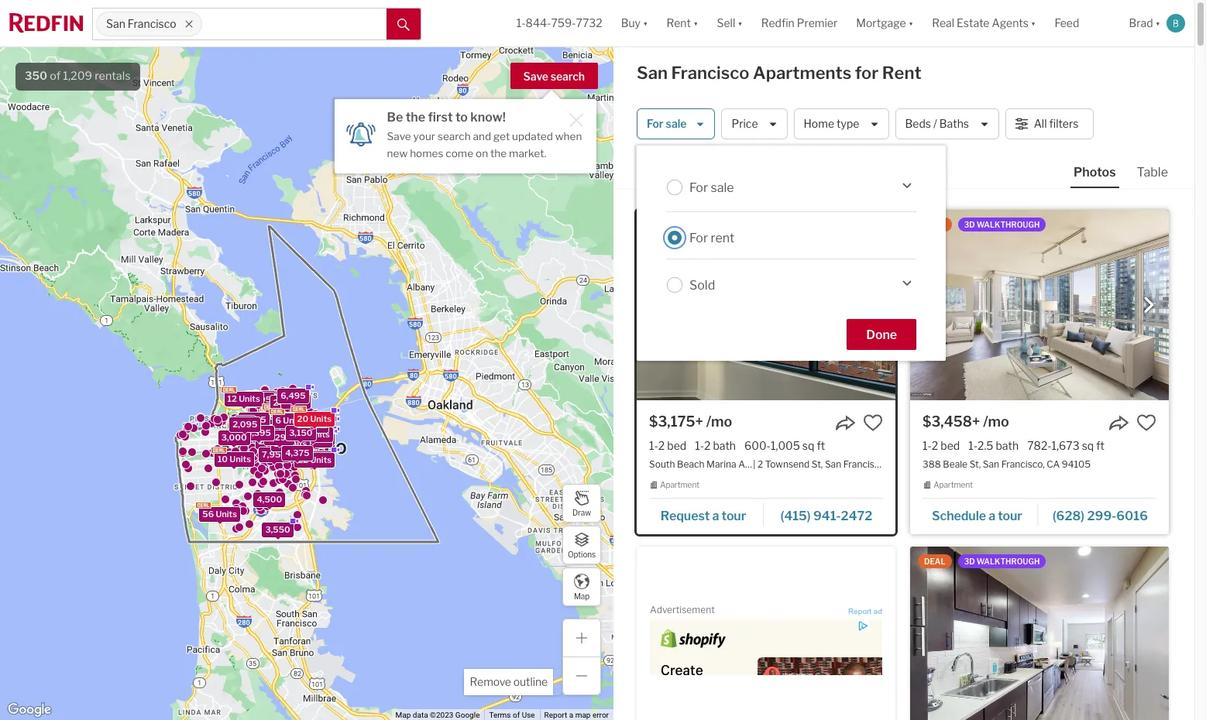 Task type: vqa. For each thing, say whether or not it's contained in the screenshot.
Prospect to the top
no



Task type: describe. For each thing, give the bounding box(es) containing it.
/
[[933, 117, 937, 130]]

baths
[[939, 117, 969, 130]]

3,795
[[248, 392, 272, 403]]

1 ca from the left
[[889, 459, 902, 470]]

schedule
[[932, 509, 986, 523]]

be the first to know!
[[387, 110, 506, 125]]

bath for $3,175+ /mo
[[713, 439, 736, 452]]

2,795
[[245, 394, 269, 405]]

save search button
[[510, 63, 598, 89]]

1 st, from the left
[[812, 459, 823, 470]]

next button image
[[1141, 298, 1157, 313]]

11k
[[238, 417, 253, 428]]

data
[[413, 711, 428, 720]]

|
[[753, 459, 756, 470]]

4,195
[[284, 395, 308, 406]]

21
[[284, 435, 294, 446]]

mortgage
[[856, 17, 906, 30]]

7,950
[[262, 449, 287, 459]]

francisco for san francisco
[[128, 17, 176, 31]]

$3,175+
[[649, 414, 703, 430]]

1 horizontal spatial sale
[[711, 180, 734, 195]]

23
[[296, 414, 307, 425]]

for
[[855, 63, 879, 83]]

remove san francisco image
[[184, 19, 193, 29]]

buy ▾ button
[[621, 0, 648, 46]]

report a map error link
[[544, 711, 609, 720]]

photos
[[1074, 165, 1116, 180]]

report a map error
[[544, 711, 609, 720]]

options
[[568, 550, 596, 559]]

4,500
[[257, 493, 282, 504]]

redfin premier button
[[752, 0, 847, 46]]

price
[[732, 117, 758, 130]]

search inside save your search and get updated when new homes come on the market.
[[438, 130, 471, 143]]

1-2 bath
[[695, 439, 736, 452]]

real
[[932, 17, 954, 30]]

1 vertical spatial for sale
[[689, 180, 734, 195]]

3,600
[[284, 420, 309, 430]]

0 vertical spatial 3,395
[[242, 414, 266, 424]]

1 vertical spatial for
[[689, 180, 708, 195]]

be
[[387, 110, 403, 125]]

favorite button checkbox
[[863, 413, 883, 433]]

redfin
[[761, 17, 795, 30]]

3,550
[[265, 524, 290, 535]]

0 horizontal spatial 8
[[269, 411, 275, 422]]

2 up 388
[[932, 439, 938, 452]]

for rent
[[689, 230, 735, 245]]

6 units
[[275, 415, 304, 426]]

1 walkthrough from the top
[[977, 220, 1040, 229]]

done button
[[847, 319, 916, 350]]

56
[[202, 509, 214, 520]]

8,000
[[281, 391, 306, 402]]

san down 1-2.5 bath
[[983, 459, 999, 470]]

report for report ad
[[848, 607, 872, 616]]

sq for $3,458+ /mo
[[1082, 439, 1094, 452]]

1 vertical spatial rent
[[882, 63, 921, 83]]

7 units
[[282, 417, 310, 428]]

2 3d from the top
[[964, 557, 975, 566]]

1 3d from the top
[[964, 220, 975, 229]]

homes
[[410, 147, 443, 159]]

1 vertical spatial 5 units
[[302, 453, 331, 464]]

rent inside dropdown button
[[667, 17, 691, 30]]

save for save your search and get updated when new homes come on the market.
[[387, 130, 411, 143]]

1 vertical spatial 25 units
[[267, 428, 301, 439]]

sell
[[717, 17, 735, 30]]

francisco for san francisco apartments for rent
[[671, 63, 749, 83]]

/mo for $3,458+ /mo
[[983, 414, 1009, 430]]

all filters button
[[1005, 108, 1094, 139]]

google image
[[4, 700, 55, 720]]

for inside button
[[647, 117, 664, 130]]

ft for $3,458+ /mo
[[1096, 439, 1105, 452]]

350
[[25, 69, 47, 83]]

0 vertical spatial 25 units
[[272, 413, 307, 424]]

2 francisco, from the left
[[1001, 459, 1045, 470]]

beds
[[905, 117, 931, 130]]

2,095
[[233, 419, 257, 430]]

0 vertical spatial 12 units
[[227, 393, 260, 404]]

6,495
[[281, 390, 306, 401]]

map button
[[562, 568, 601, 607]]

report ad
[[848, 607, 882, 616]]

real estate agents ▾ link
[[932, 0, 1036, 46]]

©2023
[[430, 711, 453, 720]]

terms
[[489, 711, 511, 720]]

1- down $3,458+ /mo
[[968, 439, 978, 452]]

draw button
[[562, 484, 601, 523]]

1 3d walkthrough from the top
[[964, 220, 1040, 229]]

▾ for rent ▾
[[693, 17, 698, 30]]

2 3d walkthrough from the top
[[964, 557, 1040, 566]]

1 vertical spatial 3,395
[[246, 427, 271, 438]]

ft for $3,175+ /mo
[[817, 439, 825, 452]]

be the first to know! dialog
[[334, 90, 596, 173]]

782-
[[1027, 439, 1052, 452]]

market.
[[509, 147, 546, 159]]

1 vertical spatial 25
[[267, 428, 278, 439]]

388 beale st, san francisco, ca 94105
[[923, 459, 1091, 470]]

▾ for mortgage ▾
[[908, 17, 913, 30]]

tour for $3,175+ /mo
[[722, 509, 746, 523]]

3,150
[[289, 427, 313, 438]]

0 vertical spatial 25
[[272, 413, 283, 424]]

bed for $3,458+
[[941, 439, 960, 452]]

feed button
[[1045, 0, 1120, 46]]

22 units
[[298, 454, 332, 465]]

$3,458+ /mo
[[923, 414, 1009, 430]]

filters
[[1049, 117, 1079, 130]]

(415) 941-2472
[[780, 509, 872, 523]]

6
[[275, 415, 281, 426]]

favorite button image for $3,458+ /mo
[[1136, 413, 1157, 433]]

mortgage ▾ button
[[847, 0, 923, 46]]

type
[[837, 117, 859, 130]]

ad
[[874, 607, 882, 616]]

error
[[593, 711, 609, 720]]

941-
[[813, 509, 841, 523]]

home
[[804, 117, 834, 130]]

23 units
[[296, 414, 331, 425]]

782-1,673 sq ft
[[1027, 439, 1105, 452]]

3,610
[[283, 432, 307, 443]]

2.5
[[978, 439, 993, 452]]

schedule a tour
[[932, 509, 1022, 523]]

7732
[[576, 17, 602, 30]]

the inside save your search and get updated when new homes come on the market.
[[490, 147, 507, 159]]

of for terms
[[513, 711, 520, 720]]

map data ©2023 google
[[395, 711, 480, 720]]

2 inside map region
[[273, 397, 278, 408]]

6016
[[1116, 509, 1148, 523]]

mortgage ▾ button
[[856, 0, 913, 46]]

draw
[[572, 508, 591, 517]]

save for save search
[[523, 70, 548, 83]]

search inside button
[[551, 70, 585, 83]]

4 units
[[275, 407, 303, 418]]

first
[[428, 110, 453, 125]]

buy ▾ button
[[612, 0, 657, 46]]

2 right the '|'
[[757, 459, 763, 470]]

photo of 2 townsend st, san francisco, ca 94107 image
[[637, 210, 895, 400]]

know!
[[470, 110, 506, 125]]

1- up south
[[649, 439, 658, 452]]

94107
[[904, 459, 932, 470]]



Task type: locate. For each thing, give the bounding box(es) containing it.
▾ for brad ▾
[[1155, 17, 1160, 30]]

map for map
[[574, 591, 590, 601]]

388
[[923, 459, 941, 470]]

0 horizontal spatial of
[[50, 69, 61, 83]]

0 horizontal spatial tour
[[722, 509, 746, 523]]

4
[[275, 407, 280, 418]]

apartment for $3,458+
[[934, 480, 973, 490]]

francisco, down favorite button option
[[843, 459, 887, 470]]

favorite button checkbox
[[1136, 413, 1157, 433]]

map region
[[0, 0, 765, 720]]

0 horizontal spatial rent
[[667, 17, 691, 30]]

0 vertical spatial search
[[551, 70, 585, 83]]

schedule a tour button
[[923, 503, 1038, 527]]

1 horizontal spatial map
[[574, 591, 590, 601]]

1 horizontal spatial ca
[[1047, 459, 1060, 470]]

1 horizontal spatial rent
[[882, 63, 921, 83]]

1 favorite button image from the left
[[863, 413, 883, 433]]

your
[[413, 130, 435, 143]]

2 horizontal spatial 8
[[303, 421, 309, 432]]

0 horizontal spatial /mo
[[706, 414, 732, 430]]

rent ▾ button
[[657, 0, 708, 46]]

1 horizontal spatial francisco,
[[1001, 459, 1045, 470]]

user photo image
[[1167, 14, 1185, 33]]

1 horizontal spatial 8
[[294, 435, 300, 446]]

1-2 bed up south
[[649, 439, 686, 452]]

1 horizontal spatial of
[[513, 711, 520, 720]]

1 horizontal spatial save
[[523, 70, 548, 83]]

1 horizontal spatial sq
[[1082, 439, 1094, 452]]

premier
[[797, 17, 838, 30]]

1 vertical spatial report
[[544, 711, 567, 720]]

home type
[[804, 117, 859, 130]]

1 horizontal spatial favorite button image
[[1136, 413, 1157, 433]]

use
[[522, 711, 535, 720]]

get
[[493, 130, 510, 143]]

bath for $3,458+ /mo
[[996, 439, 1019, 452]]

3d walkthrough
[[964, 220, 1040, 229], [964, 557, 1040, 566]]

0 horizontal spatial francisco,
[[843, 459, 887, 470]]

sq for $3,175+ /mo
[[802, 439, 814, 452]]

1 horizontal spatial 5
[[302, 453, 308, 464]]

0 vertical spatial of
[[50, 69, 61, 83]]

▾
[[643, 17, 648, 30], [693, 17, 698, 30], [738, 17, 743, 30], [908, 17, 913, 30], [1031, 17, 1036, 30], [1155, 17, 1160, 30]]

map for map data ©2023 google
[[395, 711, 411, 720]]

1 vertical spatial 5
[[302, 453, 308, 464]]

report inside button
[[848, 607, 872, 616]]

0 horizontal spatial sale
[[666, 117, 687, 130]]

rent
[[711, 230, 735, 245]]

tour
[[722, 509, 746, 523], [998, 509, 1022, 523]]

3,000
[[221, 432, 247, 443]]

350 of 1,209 rentals
[[25, 69, 131, 83]]

/mo for $3,175+ /mo
[[706, 414, 732, 430]]

0 horizontal spatial francisco
[[128, 17, 176, 31]]

1 horizontal spatial search
[[551, 70, 585, 83]]

all
[[1034, 117, 1047, 130]]

2 sq from the left
[[1082, 439, 1094, 452]]

sq right 1,005
[[802, 439, 814, 452]]

sold
[[689, 278, 715, 292]]

1-844-759-7732 link
[[516, 17, 602, 30]]

/mo up 1-2.5 bath
[[983, 414, 1009, 430]]

2 apartment from the left
[[934, 480, 973, 490]]

1 vertical spatial sale
[[711, 180, 734, 195]]

photo of 185 channel st, san francisco, ca 94158 image
[[910, 547, 1169, 720]]

search up the come
[[438, 130, 471, 143]]

▾ right sell
[[738, 17, 743, 30]]

0 vertical spatial map
[[574, 591, 590, 601]]

0 horizontal spatial ft
[[817, 439, 825, 452]]

apartment down beach
[[660, 480, 700, 490]]

11 units
[[265, 414, 296, 424]]

▾ right agents
[[1031, 17, 1036, 30]]

0 vertical spatial save
[[523, 70, 548, 83]]

sell ▾ button
[[717, 0, 743, 46]]

(415)
[[780, 509, 811, 523]]

bath up the 388 beale st, san francisco, ca 94105
[[996, 439, 1019, 452]]

1 francisco, from the left
[[843, 459, 887, 470]]

the right "be"
[[406, 110, 425, 125]]

1 1-2 bed from the left
[[649, 439, 686, 452]]

1,209
[[63, 69, 92, 83]]

updated
[[512, 130, 553, 143]]

all filters
[[1034, 117, 1079, 130]]

1 vertical spatial search
[[438, 130, 471, 143]]

bed up beale
[[941, 439, 960, 452]]

rent right for
[[882, 63, 921, 83]]

14 units
[[292, 443, 325, 453]]

francisco left remove san francisco 'icon'
[[128, 17, 176, 31]]

/mo up the "1-2 bath"
[[706, 414, 732, 430]]

2 walkthrough from the top
[[977, 557, 1040, 566]]

bed for $3,175+
[[667, 439, 686, 452]]

0 horizontal spatial search
[[438, 130, 471, 143]]

0 vertical spatial sale
[[666, 117, 687, 130]]

2 ▾ from the left
[[693, 17, 698, 30]]

1 horizontal spatial 12 units
[[297, 435, 329, 445]]

1 horizontal spatial francisco
[[671, 63, 749, 83]]

of for 350
[[50, 69, 61, 83]]

apartments down redfin premier button
[[753, 63, 851, 83]]

0 horizontal spatial 12 units
[[227, 393, 260, 404]]

▾ right brad at the right of the page
[[1155, 17, 1160, 30]]

1 vertical spatial apartments
[[738, 459, 791, 470]]

of right 350
[[50, 69, 61, 83]]

report
[[848, 607, 872, 616], [544, 711, 567, 720]]

apartments
[[753, 63, 851, 83], [738, 459, 791, 470]]

remove
[[470, 675, 511, 689]]

favorite button image
[[863, 413, 883, 433], [1136, 413, 1157, 433]]

ca left 94107
[[889, 459, 902, 470]]

0 vertical spatial for
[[647, 117, 664, 130]]

buy ▾
[[621, 17, 648, 30]]

2 st, from the left
[[970, 459, 981, 470]]

0 horizontal spatial sq
[[802, 439, 814, 452]]

dialog containing for sale
[[637, 146, 946, 361]]

done
[[866, 328, 897, 342]]

francisco, down "782-"
[[1001, 459, 1045, 470]]

0 vertical spatial 5 units
[[294, 429, 323, 440]]

1 vertical spatial walkthrough
[[977, 557, 1040, 566]]

3 ▾ from the left
[[738, 17, 743, 30]]

francisco down sell
[[671, 63, 749, 83]]

0 vertical spatial 3d
[[964, 220, 975, 229]]

▾ right buy
[[643, 17, 648, 30]]

1 vertical spatial francisco
[[671, 63, 749, 83]]

townsend
[[765, 459, 810, 470]]

search down 759- at the left of the page
[[551, 70, 585, 83]]

3,395 down 2,795
[[242, 414, 266, 424]]

ft up | 2 townsend st, san francisco, ca 94107
[[817, 439, 825, 452]]

save inside save your search and get updated when new homes come on the market.
[[387, 130, 411, 143]]

1- up beach
[[695, 439, 704, 452]]

advertisement region
[[650, 620, 882, 720]]

bed up beach
[[667, 439, 686, 452]]

1 horizontal spatial the
[[490, 147, 507, 159]]

save up new at top
[[387, 130, 411, 143]]

0 vertical spatial apartments
[[753, 63, 851, 83]]

sale inside button
[[666, 117, 687, 130]]

1 horizontal spatial a
[[712, 509, 719, 523]]

1 bed from the left
[[667, 439, 686, 452]]

report left map
[[544, 711, 567, 720]]

sale up rent
[[711, 180, 734, 195]]

the right on
[[490, 147, 507, 159]]

francisco,
[[843, 459, 887, 470], [1001, 459, 1045, 470]]

1 vertical spatial map
[[395, 711, 411, 720]]

1 horizontal spatial bath
[[996, 439, 1019, 452]]

0 horizontal spatial ca
[[889, 459, 902, 470]]

1,005
[[771, 439, 800, 452]]

sell ▾ button
[[708, 0, 752, 46]]

1 horizontal spatial /mo
[[983, 414, 1009, 430]]

0 horizontal spatial for sale
[[647, 117, 687, 130]]

1 horizontal spatial 12
[[297, 435, 306, 445]]

1 horizontal spatial st,
[[970, 459, 981, 470]]

1 /mo from the left
[[706, 414, 732, 430]]

2 ca from the left
[[1047, 459, 1060, 470]]

1 ▾ from the left
[[643, 17, 648, 30]]

brad ▾
[[1129, 17, 1160, 30]]

a for $3,458+
[[989, 509, 995, 523]]

5 units up 14 units
[[294, 429, 323, 440]]

price button
[[722, 108, 787, 139]]

1 vertical spatial 3d
[[964, 557, 975, 566]]

1 ft from the left
[[817, 439, 825, 452]]

a right request
[[712, 509, 719, 523]]

apartment down beale
[[934, 480, 973, 490]]

10 units
[[218, 454, 251, 465]]

16 units
[[271, 428, 305, 439], [299, 432, 332, 443], [274, 438, 307, 449]]

tour for $3,458+ /mo
[[998, 509, 1022, 523]]

beale
[[943, 459, 968, 470]]

4 ▾ from the left
[[908, 17, 913, 30]]

of left use
[[513, 711, 520, 720]]

1 vertical spatial 12 units
[[297, 435, 329, 445]]

2 horizontal spatial a
[[989, 509, 995, 523]]

0 vertical spatial 5
[[294, 429, 300, 440]]

1- left 759- at the left of the page
[[516, 17, 526, 30]]

beach
[[677, 459, 705, 470]]

and
[[473, 130, 491, 143]]

photo of 388 beale st, san francisco, ca 94105 image
[[910, 210, 1169, 400]]

st, right townsend
[[812, 459, 823, 470]]

for sale inside button
[[647, 117, 687, 130]]

st, right beale
[[970, 459, 981, 470]]

1-844-759-7732
[[516, 17, 602, 30]]

0 vertical spatial 3d walkthrough
[[964, 220, 1040, 229]]

(628)
[[1053, 509, 1085, 523]]

1-
[[516, 17, 526, 30], [649, 439, 658, 452], [695, 439, 704, 452], [923, 439, 932, 452], [968, 439, 978, 452]]

0 vertical spatial francisco
[[128, 17, 176, 31]]

sale left price
[[666, 117, 687, 130]]

photos button
[[1071, 164, 1134, 188]]

3,395 down 11
[[246, 427, 271, 438]]

2 up south beach marina apartments at the right bottom
[[704, 439, 711, 452]]

rentals
[[95, 69, 131, 83]]

save search
[[523, 70, 585, 83]]

dialog
[[637, 146, 946, 361]]

11
[[265, 414, 273, 424]]

4,375
[[285, 447, 310, 458]]

10
[[218, 454, 228, 465]]

apartment for $3,175+
[[660, 480, 700, 490]]

0 vertical spatial 12
[[227, 393, 237, 404]]

| 2 townsend st, san francisco, ca 94107
[[753, 459, 932, 470]]

1 apartment from the left
[[660, 480, 700, 490]]

2472
[[841, 509, 872, 523]]

▾ left sell
[[693, 17, 698, 30]]

beds / baths
[[905, 117, 969, 130]]

1 sq from the left
[[802, 439, 814, 452]]

0 horizontal spatial 1-2 bed
[[649, 439, 686, 452]]

1 horizontal spatial tour
[[998, 509, 1022, 523]]

▾ for sell ▾
[[738, 17, 743, 30]]

2 tour from the left
[[998, 509, 1022, 523]]

san
[[106, 17, 125, 31], [637, 63, 668, 83], [825, 459, 841, 470], [983, 459, 999, 470]]

600-
[[744, 439, 771, 452]]

0 horizontal spatial 12
[[227, 393, 237, 404]]

5 units right 14
[[302, 453, 331, 464]]

0 vertical spatial rent
[[667, 17, 691, 30]]

save inside button
[[523, 70, 548, 83]]

2 vertical spatial for
[[689, 230, 708, 245]]

rent right the "buy ▾"
[[667, 17, 691, 30]]

1 vertical spatial save
[[387, 130, 411, 143]]

2 bath from the left
[[996, 439, 1019, 452]]

1 vertical spatial the
[[490, 147, 507, 159]]

2 favorite button image from the left
[[1136, 413, 1157, 433]]

2 units
[[273, 397, 302, 408]]

bath up marina
[[713, 439, 736, 452]]

sq up 94105
[[1082, 439, 1094, 452]]

outline
[[513, 675, 548, 689]]

tour right schedule
[[998, 509, 1022, 523]]

0 horizontal spatial map
[[395, 711, 411, 720]]

2 ft from the left
[[1096, 439, 1105, 452]]

0 horizontal spatial save
[[387, 130, 411, 143]]

0 vertical spatial walkthrough
[[977, 220, 1040, 229]]

ca down "1,673"
[[1047, 459, 1060, 470]]

0 horizontal spatial a
[[569, 711, 573, 720]]

1 horizontal spatial 1-2 bed
[[923, 439, 960, 452]]

2 up south
[[658, 439, 665, 452]]

a right schedule
[[989, 509, 995, 523]]

request a tour
[[661, 509, 746, 523]]

map down 'options' at the left bottom of the page
[[574, 591, 590, 601]]

terms of use
[[489, 711, 535, 720]]

0 horizontal spatial the
[[406, 110, 425, 125]]

0 horizontal spatial bed
[[667, 439, 686, 452]]

san up rentals
[[106, 17, 125, 31]]

1 tour from the left
[[722, 509, 746, 523]]

844-
[[526, 17, 551, 30]]

table
[[1137, 165, 1168, 180]]

1-2 bed
[[649, 439, 686, 452], [923, 439, 960, 452]]

1- up 388
[[923, 439, 932, 452]]

0 horizontal spatial st,
[[812, 459, 823, 470]]

2 bed from the left
[[941, 439, 960, 452]]

san right townsend
[[825, 459, 841, 470]]

1 horizontal spatial apartment
[[934, 480, 973, 490]]

map left 'data'
[[395, 711, 411, 720]]

0 horizontal spatial favorite button image
[[863, 413, 883, 433]]

mortgage ▾
[[856, 17, 913, 30]]

new
[[387, 147, 408, 159]]

1 horizontal spatial report
[[848, 607, 872, 616]]

0 horizontal spatial report
[[544, 711, 567, 720]]

map inside button
[[574, 591, 590, 601]]

0 vertical spatial for sale
[[647, 117, 687, 130]]

map
[[574, 591, 590, 601], [395, 711, 411, 720]]

marina
[[707, 459, 736, 470]]

0 horizontal spatial 5
[[294, 429, 300, 440]]

south beach marina apartments
[[649, 459, 791, 470]]

san down buy ▾ dropdown button
[[637, 63, 668, 83]]

apartments down 600-
[[738, 459, 791, 470]]

▾ right mortgage
[[908, 17, 913, 30]]

1-2 bed for $3,458+ /mo
[[923, 439, 960, 452]]

1 vertical spatial of
[[513, 711, 520, 720]]

0 horizontal spatial bath
[[713, 439, 736, 452]]

2 /mo from the left
[[983, 414, 1009, 430]]

7
[[282, 417, 287, 428]]

1 bath from the left
[[713, 439, 736, 452]]

submit search image
[[397, 18, 410, 31]]

a
[[712, 509, 719, 523], [989, 509, 995, 523], [569, 711, 573, 720]]

for sale button
[[637, 108, 715, 139]]

43
[[295, 429, 307, 440]]

0 vertical spatial the
[[406, 110, 425, 125]]

ft right "1,673"
[[1096, 439, 1105, 452]]

1 vertical spatial 3d walkthrough
[[964, 557, 1040, 566]]

2 1-2 bed from the left
[[923, 439, 960, 452]]

tour right request
[[722, 509, 746, 523]]

12 units
[[227, 393, 260, 404], [297, 435, 329, 445]]

1 vertical spatial 12
[[297, 435, 306, 445]]

1-2 bed up 388
[[923, 439, 960, 452]]

report left the ad
[[848, 607, 872, 616]]

None search field
[[202, 9, 387, 40]]

0 vertical spatial report
[[848, 607, 872, 616]]

1-2.5 bath
[[968, 439, 1019, 452]]

1 horizontal spatial for sale
[[689, 180, 734, 195]]

favorite button image for $3,175+ /mo
[[863, 413, 883, 433]]

st,
[[812, 459, 823, 470], [970, 459, 981, 470]]

1 horizontal spatial bed
[[941, 439, 960, 452]]

6 ▾ from the left
[[1155, 17, 1160, 30]]

a for $3,175+
[[712, 509, 719, 523]]

▾ for buy ▾
[[643, 17, 648, 30]]

1 horizontal spatial ft
[[1096, 439, 1105, 452]]

report for report a map error
[[544, 711, 567, 720]]

buy
[[621, 17, 641, 30]]

5 ▾ from the left
[[1031, 17, 1036, 30]]

save down 844-
[[523, 70, 548, 83]]

0 horizontal spatial apartment
[[660, 480, 700, 490]]

2 up 2,500
[[273, 397, 278, 408]]

a left map
[[569, 711, 573, 720]]

1-2 bed for $3,175+ /mo
[[649, 439, 686, 452]]



